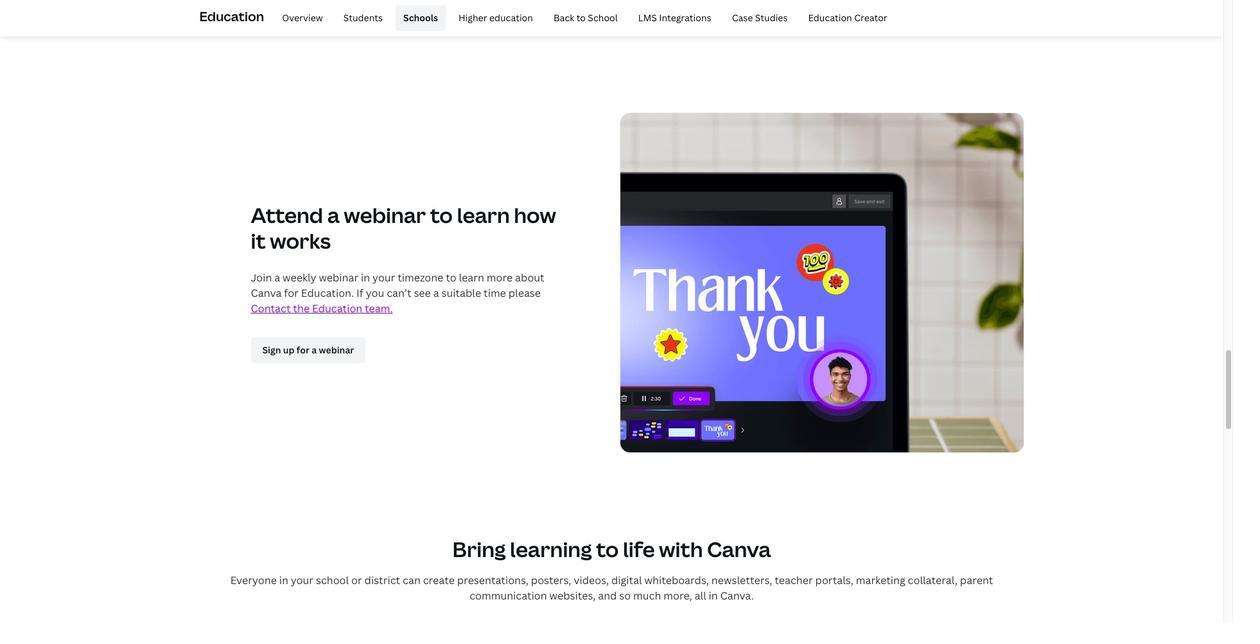 Task type: vqa. For each thing, say whether or not it's contained in the screenshot.
the bottom the your
yes



Task type: locate. For each thing, give the bounding box(es) containing it.
time
[[484, 286, 506, 300]]

canva up contact
[[251, 286, 282, 300]]

all
[[695, 589, 707, 603]]

canva up newsletters,
[[708, 535, 772, 563]]

1 horizontal spatial in
[[361, 271, 370, 285]]

to inside attend a webinar to learn how it works
[[430, 201, 453, 229]]

newsletters,
[[712, 573, 773, 588]]

lms
[[639, 11, 657, 24]]

your left 'school'
[[291, 573, 314, 588]]

education inside menu bar
[[809, 11, 853, 24]]

students link
[[336, 5, 391, 31]]

suitable
[[442, 286, 482, 300]]

if
[[357, 286, 364, 300]]

lms integrations
[[639, 11, 712, 24]]

0 vertical spatial learn
[[457, 201, 510, 229]]

case studies
[[732, 11, 788, 24]]

canva inside join a weekly webinar in your timezone to learn more about canva for education. if you can't see a suitable time please contact the education team.
[[251, 286, 282, 300]]

see
[[414, 286, 431, 300]]

education creator link
[[801, 5, 896, 31]]

can
[[403, 573, 421, 588]]

weekly
[[283, 271, 317, 285]]

life
[[623, 535, 655, 563]]

portals,
[[816, 573, 854, 588]]

whiteboards,
[[645, 573, 710, 588]]

0 horizontal spatial a
[[275, 271, 280, 285]]

how
[[514, 201, 557, 229]]

1 horizontal spatial your
[[373, 271, 395, 285]]

everyone
[[231, 573, 277, 588]]

back
[[554, 11, 575, 24]]

menu bar
[[269, 5, 896, 31]]

0 vertical spatial a
[[328, 201, 340, 229]]

in right all
[[709, 589, 718, 603]]

your inside join a weekly webinar in your timezone to learn more about canva for education. if you can't see a suitable time please contact the education team.
[[373, 271, 395, 285]]

a
[[328, 201, 340, 229], [275, 271, 280, 285], [434, 286, 439, 300]]

district
[[365, 573, 401, 588]]

in
[[361, 271, 370, 285], [279, 573, 288, 588], [709, 589, 718, 603]]

communication
[[470, 589, 547, 603]]

2 horizontal spatial education
[[809, 11, 853, 24]]

1 vertical spatial webinar
[[319, 271, 359, 285]]

join
[[251, 271, 272, 285]]

please
[[509, 286, 541, 300]]

0 vertical spatial your
[[373, 271, 395, 285]]

everyone in your school or district can create presentations, posters, videos, digital whiteboards, newsletters, teacher portals, marketing collateral, parent communication websites, and so much more, all in canva.
[[231, 573, 994, 603]]

0 vertical spatial webinar
[[344, 201, 426, 229]]

0 horizontal spatial education
[[200, 8, 264, 25]]

overview
[[282, 11, 323, 24]]

higher education link
[[451, 5, 541, 31]]

lms integrations link
[[631, 5, 720, 31]]

2 vertical spatial a
[[434, 286, 439, 300]]

digital
[[612, 573, 643, 588]]

a right see on the top
[[434, 286, 439, 300]]

your up the "you"
[[373, 271, 395, 285]]

case studies link
[[725, 5, 796, 31]]

0 vertical spatial in
[[361, 271, 370, 285]]

0 horizontal spatial canva
[[251, 286, 282, 300]]

back to school
[[554, 11, 618, 24]]

in right everyone
[[279, 573, 288, 588]]

learn inside join a weekly webinar in your timezone to learn more about canva for education. if you can't see a suitable time please contact the education team.
[[459, 271, 485, 285]]

a right attend
[[328, 201, 340, 229]]

education inside join a weekly webinar in your timezone to learn more about canva for education. if you can't see a suitable time please contact the education team.
[[312, 302, 363, 316]]

team.
[[365, 302, 393, 316]]

canva
[[251, 286, 282, 300], [708, 535, 772, 563]]

studies
[[756, 11, 788, 24]]

a for weekly
[[275, 271, 280, 285]]

marketing
[[857, 573, 906, 588]]

0 horizontal spatial your
[[291, 573, 314, 588]]

1 horizontal spatial education
[[312, 302, 363, 316]]

for
[[284, 286, 299, 300]]

learn up suitable
[[459, 271, 485, 285]]

education.
[[301, 286, 354, 300]]

create
[[423, 573, 455, 588]]

1 vertical spatial canva
[[708, 535, 772, 563]]

1 vertical spatial a
[[275, 271, 280, 285]]

your
[[373, 271, 395, 285], [291, 573, 314, 588]]

learn inside attend a webinar to learn how it works
[[457, 201, 510, 229]]

works
[[270, 227, 331, 255]]

join a weekly webinar in your timezone to learn more about canva for education. if you can't see a suitable time please contact the education team.
[[251, 271, 545, 316]]

can't
[[387, 286, 412, 300]]

teacher
[[775, 573, 813, 588]]

a inside attend a webinar to learn how it works
[[328, 201, 340, 229]]

a right join
[[275, 271, 280, 285]]

webinar inside attend a webinar to learn how it works
[[344, 201, 426, 229]]

webinar inside join a weekly webinar in your timezone to learn more about canva for education. if you can't see a suitable time please contact the education team.
[[319, 271, 359, 285]]

learn left how
[[457, 201, 510, 229]]

parent
[[961, 573, 994, 588]]

higher
[[459, 11, 488, 24]]

2 vertical spatial in
[[709, 589, 718, 603]]

1 vertical spatial your
[[291, 573, 314, 588]]

integrations
[[660, 11, 712, 24]]

students
[[344, 11, 383, 24]]

about
[[516, 271, 545, 285]]

education
[[200, 8, 264, 25], [809, 11, 853, 24], [312, 302, 363, 316]]

posters,
[[531, 573, 572, 588]]

to
[[577, 11, 586, 24], [430, 201, 453, 229], [446, 271, 457, 285], [597, 535, 619, 563]]

0 vertical spatial canva
[[251, 286, 282, 300]]

webinar
[[344, 201, 426, 229], [319, 271, 359, 285]]

1 vertical spatial learn
[[459, 271, 485, 285]]

attend a webinar to learn how it works
[[251, 201, 557, 255]]

in inside join a weekly webinar in your timezone to learn more about canva for education. if you can't see a suitable time please contact the education team.
[[361, 271, 370, 285]]

1 horizontal spatial a
[[328, 201, 340, 229]]

learn
[[457, 201, 510, 229], [459, 271, 485, 285]]

and
[[599, 589, 617, 603]]

2 horizontal spatial a
[[434, 286, 439, 300]]

in up if
[[361, 271, 370, 285]]

1 vertical spatial in
[[279, 573, 288, 588]]

school
[[316, 573, 349, 588]]



Task type: describe. For each thing, give the bounding box(es) containing it.
learning
[[510, 535, 592, 563]]

a for webinar
[[328, 201, 340, 229]]

websites,
[[550, 589, 596, 603]]

menu bar containing overview
[[269, 5, 896, 31]]

creator
[[855, 11, 888, 24]]

education for education
[[200, 8, 264, 25]]

overview link
[[275, 5, 331, 31]]

1 horizontal spatial canva
[[708, 535, 772, 563]]

schools link
[[396, 5, 446, 31]]

contact the education team. link
[[251, 302, 393, 316]]

bring learning to life with canva
[[453, 535, 772, 563]]

much
[[634, 589, 662, 603]]

your inside the everyone in your school or district can create presentations, posters, videos, digital whiteboards, newsletters, teacher portals, marketing collateral, parent communication websites, and so much more, all in canva.
[[291, 573, 314, 588]]

contact
[[251, 302, 291, 316]]

0 horizontal spatial in
[[279, 573, 288, 588]]

education for education creator
[[809, 11, 853, 24]]

with
[[659, 535, 703, 563]]

the
[[293, 302, 310, 316]]

more
[[487, 271, 513, 285]]

collateral,
[[908, 573, 958, 588]]

school
[[588, 11, 618, 24]]

videos,
[[574, 573, 609, 588]]

you
[[366, 286, 385, 300]]

back to school link
[[546, 5, 626, 31]]

canva.
[[721, 589, 754, 603]]

attend
[[251, 201, 323, 229]]

timezone
[[398, 271, 444, 285]]

presentations,
[[457, 573, 529, 588]]

schools
[[404, 11, 438, 24]]

higher education
[[459, 11, 533, 24]]

to inside join a weekly webinar in your timezone to learn more about canva for education. if you can't see a suitable time please contact the education team.
[[446, 271, 457, 285]]

2 horizontal spatial in
[[709, 589, 718, 603]]

a laprop with a canva presentation on its screen. image
[[620, 113, 1025, 453]]

or
[[352, 573, 362, 588]]

bring
[[453, 535, 506, 563]]

it
[[251, 227, 266, 255]]

so
[[620, 589, 631, 603]]

case
[[732, 11, 753, 24]]

more,
[[664, 589, 693, 603]]

education creator
[[809, 11, 888, 24]]

education
[[490, 11, 533, 24]]



